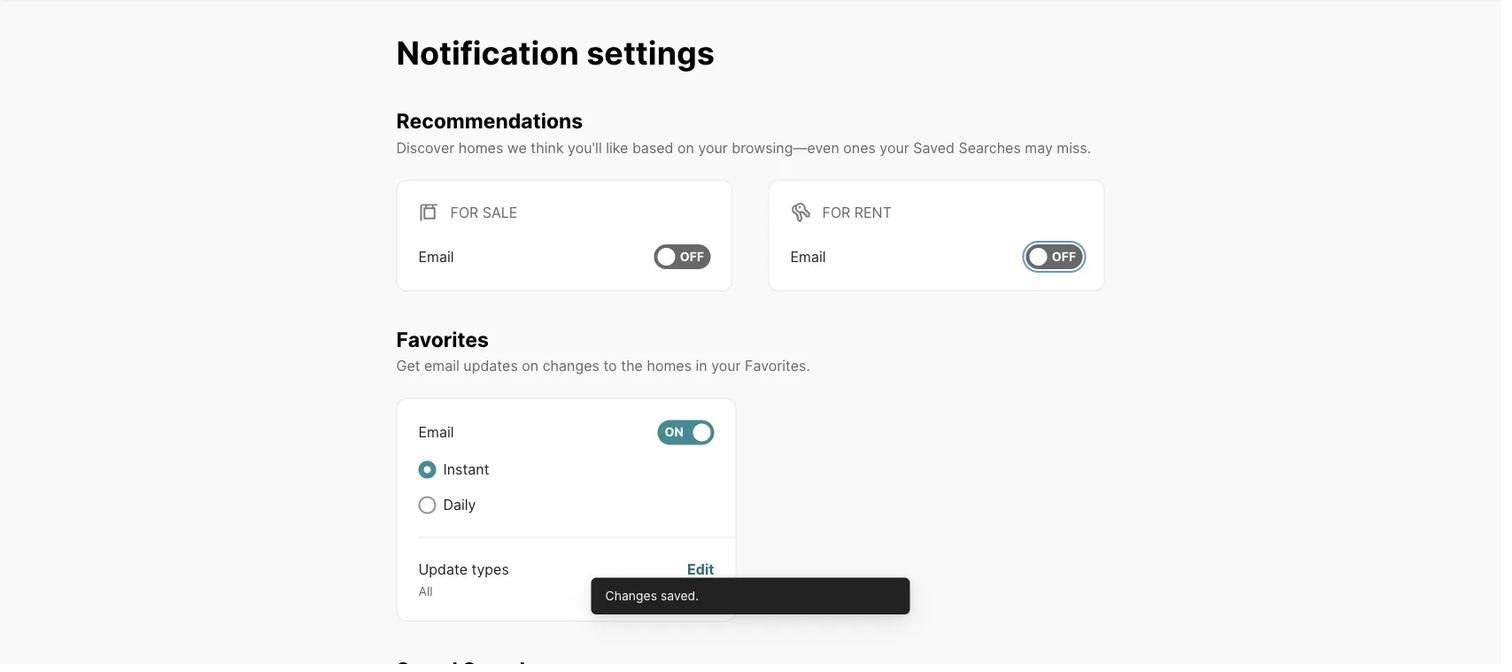 Task type: describe. For each thing, give the bounding box(es) containing it.
changes
[[543, 358, 600, 375]]

email for for sale
[[419, 248, 454, 265]]

discover
[[396, 139, 455, 156]]

ones
[[844, 139, 876, 156]]

for rent
[[823, 204, 892, 221]]

Instant radio
[[419, 461, 436, 479]]

we
[[507, 139, 527, 156]]

favorites get email updates on changes to the homes in your favorites.
[[396, 327, 811, 375]]

your inside favorites get email updates on changes to the homes in your favorites.
[[712, 358, 741, 375]]

the
[[621, 358, 643, 375]]

changes saved.
[[606, 589, 699, 604]]

favorites.
[[745, 358, 811, 375]]

settings
[[587, 33, 715, 72]]

changes
[[606, 589, 657, 604]]

instant
[[443, 461, 490, 478]]

in
[[696, 358, 708, 375]]

recommendations discover homes we think you'll like based on your browsing—even ones your saved searches may miss.
[[396, 108, 1092, 156]]

for for for sale
[[451, 204, 479, 221]]

you'll
[[568, 139, 602, 156]]

on inside favorites get email updates on changes to the homes in your favorites.
[[522, 358, 539, 375]]

homes inside recommendations discover homes we think you'll like based on your browsing—even ones your saved searches may miss.
[[459, 139, 504, 156]]

for sale
[[451, 204, 518, 221]]

daily
[[443, 497, 476, 514]]



Task type: locate. For each thing, give the bounding box(es) containing it.
all
[[419, 584, 433, 599]]

1 horizontal spatial on
[[678, 139, 695, 156]]

off for for sale
[[680, 249, 704, 264]]

homes inside favorites get email updates on changes to the homes in your favorites.
[[647, 358, 692, 375]]

Daily radio
[[419, 497, 436, 514]]

homes down recommendations
[[459, 139, 504, 156]]

edit button
[[688, 560, 715, 600]]

0 horizontal spatial for
[[451, 204, 479, 221]]

off
[[680, 249, 704, 264], [1052, 249, 1077, 264]]

recommendations
[[396, 108, 583, 133]]

on right updates
[[522, 358, 539, 375]]

2 off from the left
[[1052, 249, 1077, 264]]

rent
[[855, 204, 892, 221]]

off for for rent
[[1052, 249, 1077, 264]]

email for for rent
[[791, 248, 826, 265]]

saved.
[[661, 589, 699, 604]]

0 vertical spatial homes
[[459, 139, 504, 156]]

your
[[699, 139, 728, 156], [880, 139, 910, 156], [712, 358, 741, 375]]

your right the 'based'
[[699, 139, 728, 156]]

updates
[[464, 358, 518, 375]]

miss.
[[1057, 139, 1092, 156]]

like
[[606, 139, 629, 156]]

edit
[[688, 561, 715, 579]]

0 horizontal spatial on
[[522, 358, 539, 375]]

for left sale
[[451, 204, 479, 221]]

for
[[451, 204, 479, 221], [823, 204, 851, 221]]

your right the in
[[712, 358, 741, 375]]

favorites
[[396, 327, 489, 352]]

based
[[633, 139, 674, 156]]

for left rent
[[823, 204, 851, 221]]

1 horizontal spatial homes
[[647, 358, 692, 375]]

on inside recommendations discover homes we think you'll like based on your browsing—even ones your saved searches may miss.
[[678, 139, 695, 156]]

to
[[604, 358, 617, 375]]

notification settings
[[396, 33, 715, 72]]

may
[[1025, 139, 1053, 156]]

your right ones
[[880, 139, 910, 156]]

email down for rent
[[791, 248, 826, 265]]

homes
[[459, 139, 504, 156], [647, 358, 692, 375]]

1 horizontal spatial for
[[823, 204, 851, 221]]

update
[[419, 561, 468, 579]]

searches
[[959, 139, 1021, 156]]

0 vertical spatial on
[[678, 139, 695, 156]]

email
[[419, 248, 454, 265], [791, 248, 826, 265], [419, 424, 454, 441]]

think
[[531, 139, 564, 156]]

None checkbox
[[658, 420, 715, 445]]

on
[[665, 425, 684, 440]]

update types all
[[419, 561, 509, 599]]

email down the for sale at the left top of page
[[419, 248, 454, 265]]

get
[[396, 358, 420, 375]]

None checkbox
[[654, 244, 711, 269], [1026, 244, 1083, 269], [654, 244, 711, 269], [1026, 244, 1083, 269]]

1 vertical spatial homes
[[647, 358, 692, 375]]

types
[[472, 561, 509, 579]]

email
[[424, 358, 460, 375]]

browsing—even
[[732, 139, 840, 156]]

for for for rent
[[823, 204, 851, 221]]

0 horizontal spatial off
[[680, 249, 704, 264]]

saved
[[914, 139, 955, 156]]

email up instant option
[[419, 424, 454, 441]]

sale
[[483, 204, 518, 221]]

2 for from the left
[[823, 204, 851, 221]]

1 off from the left
[[680, 249, 704, 264]]

0 horizontal spatial homes
[[459, 139, 504, 156]]

notification
[[396, 33, 579, 72]]

1 for from the left
[[451, 204, 479, 221]]

1 vertical spatial on
[[522, 358, 539, 375]]

on right the 'based'
[[678, 139, 695, 156]]

on
[[678, 139, 695, 156], [522, 358, 539, 375]]

homes left the in
[[647, 358, 692, 375]]

1 horizontal spatial off
[[1052, 249, 1077, 264]]



Task type: vqa. For each thing, say whether or not it's contained in the screenshot.
For to the right
yes



